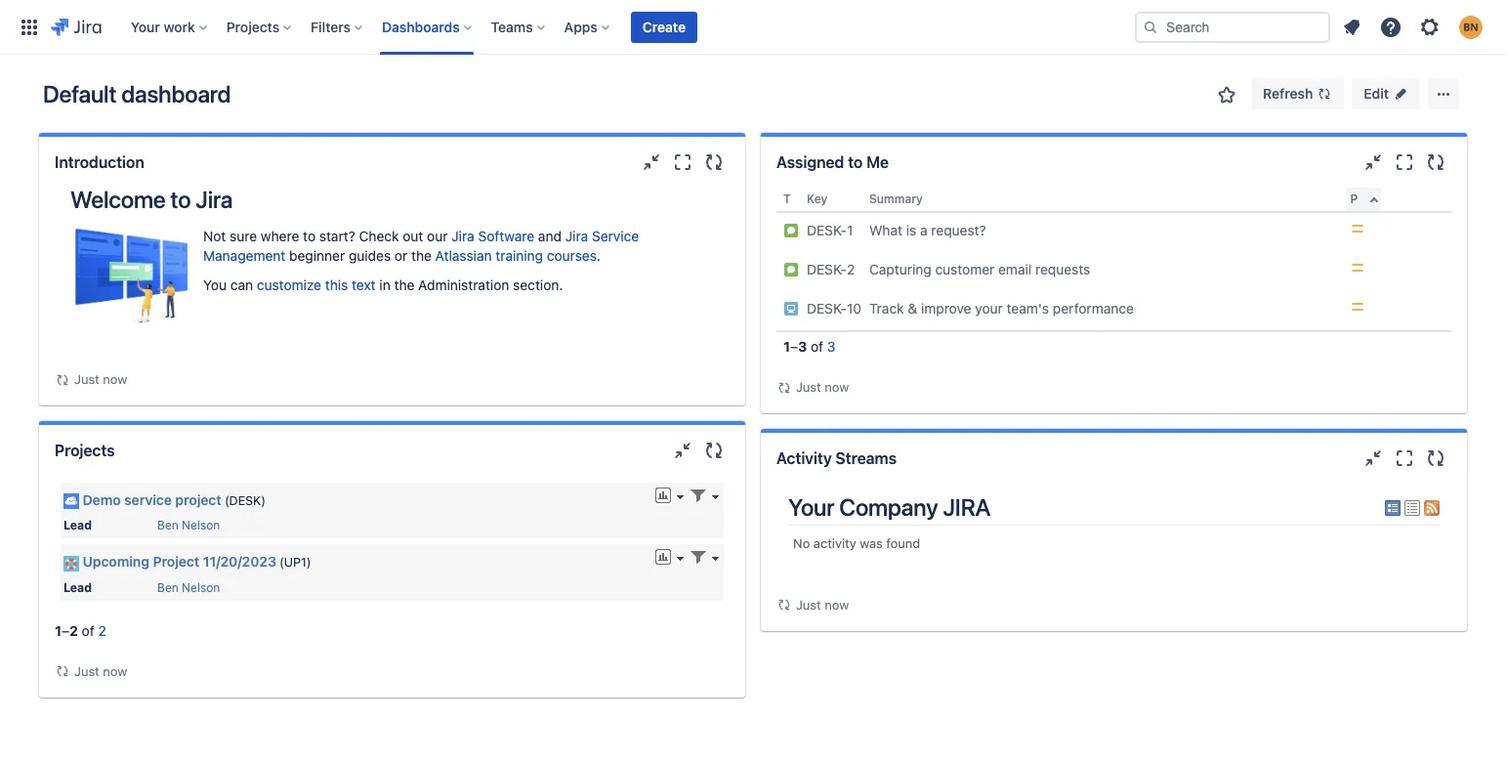 Task type: describe. For each thing, give the bounding box(es) containing it.
atlassian
[[435, 247, 492, 264]]

now for introduction
[[103, 371, 127, 387]]

– for projects
[[62, 622, 69, 639]]

desk-10 track & improve your team's performance
[[807, 300, 1134, 317]]

project
[[175, 491, 222, 508]]

you
[[203, 277, 227, 293]]

desk-1
[[807, 222, 853, 238]]

what
[[870, 222, 903, 238]]

activity
[[814, 536, 857, 551]]

refresh projects image
[[702, 439, 726, 462]]

welcome
[[70, 186, 166, 213]]

default
[[43, 80, 116, 107]]

requests
[[1036, 261, 1091, 277]]

1 for assigned to me
[[784, 338, 790, 355]]

appswitcher icon image
[[18, 15, 41, 39]]

desk- for desk-2
[[807, 261, 847, 277]]

introduction region
[[55, 186, 730, 390]]

star default dashboard image
[[1216, 83, 1239, 106]]

dashboards
[[382, 18, 460, 35]]

an arrow curved in a circular way on the button that refreshes the dashboard image for projects
[[55, 663, 70, 679]]

jira inside jira service management
[[565, 228, 588, 244]]

0 horizontal spatial jira
[[196, 186, 233, 213]]

administration
[[418, 277, 509, 293]]

courses
[[547, 247, 597, 264]]

improve
[[921, 300, 972, 317]]

desk-10 link
[[807, 300, 862, 317]]

just now for assigned to me
[[796, 379, 849, 395]]

assigned to me region
[[777, 188, 1452, 398]]

customize this text link
[[257, 277, 376, 293]]

customer
[[935, 261, 995, 277]]

project
[[153, 553, 200, 570]]

– for assigned to me
[[790, 338, 798, 355]]

welcome to jira
[[70, 186, 233, 213]]

just now for activity streams
[[796, 597, 849, 613]]

an arrow curved in a circular way on the button that refreshes the dashboard image for assigned
[[777, 380, 792, 395]]

p
[[1351, 191, 1358, 206]]

settings image
[[1419, 15, 1442, 39]]

nelson for 11/20/2023
[[182, 580, 220, 595]]

refresh activity streams image
[[1424, 447, 1448, 470]]

ben for project
[[157, 580, 179, 595]]

minimize projects image
[[671, 439, 695, 462]]

or
[[395, 247, 408, 264]]

guides
[[349, 247, 391, 264]]

0 horizontal spatial 2
[[69, 622, 78, 639]]

beginner guides or the atlassian training courses .
[[286, 247, 601, 264]]

apps
[[564, 18, 598, 35]]

key
[[807, 191, 828, 206]]

projects button
[[221, 11, 299, 43]]

your
[[975, 300, 1003, 317]]

create button
[[631, 11, 698, 43]]

training
[[496, 247, 543, 264]]

introduction
[[55, 153, 144, 171]]

maximize introduction image
[[671, 150, 695, 174]]

service request image
[[784, 223, 799, 238]]

(up1)
[[279, 555, 311, 570]]

desk- for desk-1
[[807, 222, 847, 238]]

&
[[908, 300, 918, 317]]

your work
[[131, 18, 195, 35]]

primary element
[[12, 0, 1135, 54]]

desk-1 link
[[807, 222, 853, 238]]

medium image for track & improve your team's performance
[[1351, 299, 1366, 315]]

create
[[643, 18, 686, 35]]

0 vertical spatial the
[[411, 247, 432, 264]]

ben for service
[[157, 518, 179, 533]]

3 desk- from the top
[[807, 300, 847, 317]]

track & improve your team's performance link
[[870, 300, 1134, 317]]

just for projects
[[74, 663, 99, 679]]

desk-2
[[807, 261, 855, 277]]

minimize introduction image
[[640, 150, 663, 174]]

dashboards button
[[376, 11, 479, 43]]

our
[[427, 228, 448, 244]]

not sure where to start? check out our jira software and
[[203, 228, 565, 244]]

projects region
[[55, 476, 730, 682]]

help image
[[1380, 15, 1403, 39]]

was
[[860, 536, 883, 551]]

Search field
[[1135, 11, 1331, 43]]

upcoming project 11/20/2023 link
[[83, 553, 276, 570]]

start?
[[319, 228, 355, 244]]

filters
[[311, 18, 351, 35]]

work
[[164, 18, 195, 35]]

an arrow curved in a circular way on the button that refreshes the dashboard image for introduction
[[55, 372, 70, 387]]

to for jira
[[171, 186, 191, 213]]

service
[[124, 491, 172, 508]]

0 horizontal spatial projects
[[55, 442, 115, 459]]

medium image for capturing customer email requests
[[1351, 260, 1366, 276]]

assigned to me
[[777, 153, 889, 171]]

summary
[[870, 191, 923, 206]]

maximize assigned to me image
[[1393, 150, 1417, 174]]

it help image
[[784, 301, 799, 317]]

software
[[478, 228, 535, 244]]

activity
[[777, 449, 832, 467]]

found
[[886, 536, 920, 551]]

a
[[920, 222, 928, 238]]

of for assigned to me
[[811, 338, 824, 355]]

notifications image
[[1340, 15, 1364, 39]]

just for activity streams
[[796, 597, 821, 613]]

apps button
[[559, 11, 617, 43]]

2 link
[[98, 622, 106, 639]]

sure
[[230, 228, 257, 244]]

now for assigned to me
[[825, 379, 849, 395]]

streams
[[836, 449, 897, 467]]

is
[[906, 222, 917, 238]]

capturing customer email requests link
[[870, 261, 1091, 277]]

now for activity streams
[[825, 597, 849, 613]]

just now for projects
[[74, 663, 127, 679]]

section.
[[513, 277, 563, 293]]

medium image
[[1351, 221, 1366, 236]]

teams
[[491, 18, 533, 35]]

default dashboard
[[43, 80, 231, 107]]

check
[[359, 228, 399, 244]]

1 horizontal spatial jira
[[452, 228, 475, 244]]

1 3 from the left
[[798, 338, 807, 355]]

now for projects
[[103, 663, 127, 679]]



Task type: vqa. For each thing, say whether or not it's contained in the screenshot.
pagination element
no



Task type: locate. For each thing, give the bounding box(es) containing it.
just inside the assigned to me region
[[796, 379, 821, 395]]

1 vertical spatial medium image
[[1351, 299, 1366, 315]]

desk- right it help "image"
[[807, 300, 847, 317]]

of left 3 "link"
[[811, 338, 824, 355]]

your inside activity streams region
[[788, 493, 835, 521]]

lead for upcoming project 11/20/2023
[[64, 580, 92, 595]]

an arrow curved in a circular way on the button that refreshes the dashboard image
[[55, 372, 70, 387], [55, 663, 70, 679]]

2 vertical spatial desk-
[[807, 300, 847, 317]]

upcoming project 11/20/2023 (up1)
[[83, 553, 311, 570]]

more dashboard actions image
[[1432, 82, 1456, 106]]

atlassian training courses link
[[435, 247, 597, 264]]

minimize activity streams image
[[1362, 447, 1385, 470]]

0 vertical spatial ben
[[157, 518, 179, 533]]

refresh
[[1263, 85, 1313, 102]]

0 vertical spatial nelson
[[182, 518, 220, 533]]

where
[[261, 228, 299, 244]]

just inside activity streams region
[[796, 597, 821, 613]]

2 inside the assigned to me region
[[847, 261, 855, 277]]

2 down upcoming
[[98, 622, 106, 639]]

me
[[867, 153, 889, 171]]

1 lead from the top
[[64, 518, 92, 533]]

ben down project
[[157, 580, 179, 595]]

1 – 2 of 2
[[55, 622, 106, 639]]

0 horizontal spatial 1
[[55, 622, 62, 639]]

performance
[[1053, 300, 1134, 317]]

nelson down the project
[[182, 518, 220, 533]]

the
[[411, 247, 432, 264], [394, 277, 415, 293]]

lead for demo service project
[[64, 518, 92, 533]]

2 vertical spatial to
[[303, 228, 316, 244]]

2 horizontal spatial jira
[[565, 228, 588, 244]]

1 ben from the top
[[157, 518, 179, 533]]

edit
[[1364, 85, 1389, 102]]

of left 2 link on the bottom of the page
[[82, 622, 95, 639]]

0 vertical spatial of
[[811, 338, 824, 355]]

an arrow curved in a circular way on the button that refreshes the dashboard image inside the introduction region
[[55, 372, 70, 387]]

1 vertical spatial an arrow curved in a circular way on the button that refreshes the dashboard image
[[55, 663, 70, 679]]

your profile and settings image
[[1460, 15, 1483, 39]]

service request image
[[784, 262, 799, 277]]

t
[[784, 191, 791, 206]]

2 an arrow curved in a circular way on the button that refreshes the dashboard image from the top
[[777, 597, 792, 613]]

banner
[[0, 0, 1507, 55]]

just now inside the introduction region
[[74, 371, 127, 387]]

2 nelson from the top
[[182, 580, 220, 595]]

2 left 2 link on the bottom of the page
[[69, 622, 78, 639]]

0 vertical spatial an arrow curved in a circular way on the button that refreshes the dashboard image
[[777, 380, 792, 395]]

1 inside projects region
[[55, 622, 62, 639]]

customize
[[257, 277, 321, 293]]

3 link
[[827, 338, 836, 355]]

ben
[[157, 518, 179, 533], [157, 580, 179, 595]]

2 ben nelson from the top
[[157, 580, 220, 595]]

1 vertical spatial nelson
[[182, 580, 220, 595]]

beginner
[[289, 247, 345, 264]]

nelson down upcoming project 11/20/2023 (up1)
[[182, 580, 220, 595]]

out
[[403, 228, 423, 244]]

now
[[103, 371, 127, 387], [825, 379, 849, 395], [825, 597, 849, 613], [103, 663, 127, 679]]

1 nelson from the top
[[182, 518, 220, 533]]

track
[[870, 300, 904, 317]]

jira
[[196, 186, 233, 213], [452, 228, 475, 244], [565, 228, 588, 244]]

0 vertical spatial ben nelson link
[[157, 518, 220, 533]]

in
[[379, 277, 391, 293]]

desk-2 link
[[807, 261, 855, 277]]

1 horizontal spatial –
[[790, 338, 798, 355]]

and
[[538, 228, 562, 244]]

2 horizontal spatial 1
[[847, 222, 853, 238]]

3 down the desk-10 link
[[827, 338, 836, 355]]

search image
[[1143, 19, 1159, 35]]

1 – 3 of 3
[[784, 338, 836, 355]]

2 desk- from the top
[[807, 261, 847, 277]]

0 vertical spatial ben nelson
[[157, 518, 220, 533]]

just now inside the assigned to me region
[[796, 379, 849, 395]]

edit icon image
[[1393, 86, 1409, 102]]

your inside popup button
[[131, 18, 160, 35]]

1 vertical spatial ben nelson link
[[157, 580, 220, 595]]

.
[[597, 247, 601, 264]]

projects inside projects popup button
[[226, 18, 280, 35]]

just
[[74, 371, 99, 387], [796, 379, 821, 395], [796, 597, 821, 613], [74, 663, 99, 679]]

1 vertical spatial lead
[[64, 580, 92, 595]]

1 an arrow curved in a circular way on the button that refreshes the dashboard image from the top
[[777, 380, 792, 395]]

– left 3 "link"
[[790, 338, 798, 355]]

1 medium image from the top
[[1351, 260, 1366, 276]]

now inside activity streams region
[[825, 597, 849, 613]]

2 ben nelson link from the top
[[157, 580, 220, 595]]

0 horizontal spatial your
[[131, 18, 160, 35]]

1 ben nelson from the top
[[157, 518, 220, 533]]

to for me
[[848, 153, 863, 171]]

an arrow curved in a circular way on the button that refreshes the dashboard image inside projects region
[[55, 663, 70, 679]]

your up no
[[788, 493, 835, 521]]

0 horizontal spatial 3
[[798, 338, 807, 355]]

what is a request?
[[870, 222, 986, 238]]

ben nelson link
[[157, 518, 220, 533], [157, 580, 220, 595]]

now inside the introduction region
[[103, 371, 127, 387]]

lead down demo
[[64, 518, 92, 533]]

ben nelson down upcoming project 11/20/2023 (up1)
[[157, 580, 220, 595]]

1 ben nelson link from the top
[[157, 518, 220, 533]]

1 vertical spatial desk-
[[807, 261, 847, 277]]

capturing customer email requests
[[870, 261, 1091, 277]]

assigned
[[777, 153, 844, 171]]

ben nelson for project
[[157, 518, 220, 533]]

an arrow curved in a circular way on the button that refreshes the dashboard image inside activity streams region
[[777, 597, 792, 613]]

jira
[[943, 493, 991, 521]]

2 ben from the top
[[157, 580, 179, 595]]

request?
[[932, 222, 986, 238]]

jira image
[[51, 15, 101, 39], [51, 15, 101, 39]]

your for your company jira
[[788, 493, 835, 521]]

2 an arrow curved in a circular way on the button that refreshes the dashboard image from the top
[[55, 663, 70, 679]]

teams button
[[485, 11, 553, 43]]

1 for projects
[[55, 622, 62, 639]]

–
[[790, 338, 798, 355], [62, 622, 69, 639]]

projects right 'work'
[[226, 18, 280, 35]]

1 down it help "image"
[[784, 338, 790, 355]]

the right or in the left of the page
[[411, 247, 432, 264]]

jira service management link
[[203, 228, 639, 264]]

1 vertical spatial 1
[[784, 338, 790, 355]]

activity streams region
[[777, 484, 1452, 615]]

your
[[131, 18, 160, 35], [788, 493, 835, 521]]

demo
[[83, 491, 121, 508]]

1 horizontal spatial your
[[788, 493, 835, 521]]

this
[[325, 277, 348, 293]]

upcoming
[[83, 553, 149, 570]]

can
[[230, 277, 253, 293]]

1 vertical spatial –
[[62, 622, 69, 639]]

1 horizontal spatial projects
[[226, 18, 280, 35]]

desk-
[[807, 222, 847, 238], [807, 261, 847, 277], [807, 300, 847, 317]]

ben down demo service project (desk)
[[157, 518, 179, 533]]

activity streams
[[777, 449, 897, 467]]

not
[[203, 228, 226, 244]]

2 medium image from the top
[[1351, 299, 1366, 315]]

ben nelson for 11/20/2023
[[157, 580, 220, 595]]

2 up '10'
[[847, 261, 855, 277]]

just inside the introduction region
[[74, 371, 99, 387]]

demo service project (desk)
[[83, 491, 266, 508]]

– left 2 link on the bottom of the page
[[62, 622, 69, 639]]

projects up demo
[[55, 442, 115, 459]]

0 vertical spatial 1
[[847, 222, 853, 238]]

no
[[794, 536, 810, 551]]

0 vertical spatial an arrow curved in a circular way on the button that refreshes the dashboard image
[[55, 372, 70, 387]]

team's
[[1007, 300, 1049, 317]]

to left me
[[848, 153, 863, 171]]

10
[[847, 300, 862, 317]]

to
[[848, 153, 863, 171], [171, 186, 191, 213], [303, 228, 316, 244]]

company
[[839, 493, 938, 521]]

2 horizontal spatial to
[[848, 153, 863, 171]]

1 vertical spatial ben nelson
[[157, 580, 220, 595]]

just for introduction
[[74, 371, 99, 387]]

dashboard
[[121, 80, 231, 107]]

medium image
[[1351, 260, 1366, 276], [1351, 299, 1366, 315]]

now inside the assigned to me region
[[825, 379, 849, 395]]

(desk)
[[225, 493, 266, 508]]

your work button
[[125, 11, 215, 43]]

your for your work
[[131, 18, 160, 35]]

email
[[999, 261, 1032, 277]]

2 vertical spatial 1
[[55, 622, 62, 639]]

0 vertical spatial lead
[[64, 518, 92, 533]]

1 vertical spatial the
[[394, 277, 415, 293]]

2 horizontal spatial 2
[[847, 261, 855, 277]]

text
[[352, 277, 376, 293]]

to right welcome
[[171, 186, 191, 213]]

to up beginner
[[303, 228, 316, 244]]

1 vertical spatial projects
[[55, 442, 115, 459]]

2 3 from the left
[[827, 338, 836, 355]]

1 vertical spatial of
[[82, 622, 95, 639]]

your left 'work'
[[131, 18, 160, 35]]

1 horizontal spatial 2
[[98, 622, 106, 639]]

now inside projects region
[[103, 663, 127, 679]]

of inside projects region
[[82, 622, 95, 639]]

an arrow curved in a circular way on the button that refreshes the dashboard image
[[777, 380, 792, 395], [777, 597, 792, 613]]

maximize activity streams image
[[1393, 447, 1417, 470]]

an arrow curved in a circular way on the button that refreshes the dashboard image for activity
[[777, 597, 792, 613]]

ben nelson down the project
[[157, 518, 220, 533]]

1 horizontal spatial 1
[[784, 338, 790, 355]]

capturing
[[870, 261, 932, 277]]

just for assigned to me
[[796, 379, 821, 395]]

management
[[203, 247, 286, 264]]

jira up not
[[196, 186, 233, 213]]

edit link
[[1353, 78, 1421, 109]]

1 left 2 link on the bottom of the page
[[55, 622, 62, 639]]

desk- right service request image
[[807, 261, 847, 277]]

you can customize this text in the administration section.
[[203, 277, 563, 293]]

lead up 1 – 2 of 2 on the bottom left of page
[[64, 580, 92, 595]]

– inside the assigned to me region
[[790, 338, 798, 355]]

0 vertical spatial projects
[[226, 18, 280, 35]]

1 vertical spatial an arrow curved in a circular way on the button that refreshes the dashboard image
[[777, 597, 792, 613]]

1
[[847, 222, 853, 238], [784, 338, 790, 355], [55, 622, 62, 639]]

jira up the courses
[[565, 228, 588, 244]]

your company jira
[[788, 493, 991, 521]]

ben nelson link for 11/20/2023
[[157, 580, 220, 595]]

0 vertical spatial to
[[848, 153, 863, 171]]

refresh image
[[1317, 86, 1333, 102]]

just inside projects region
[[74, 663, 99, 679]]

11/20/2023
[[203, 553, 276, 570]]

1 left what at the top
[[847, 222, 853, 238]]

– inside projects region
[[62, 622, 69, 639]]

ben nelson link down the project
[[157, 518, 220, 533]]

refresh button
[[1252, 78, 1345, 109]]

desk- down the "key"
[[807, 222, 847, 238]]

demo service project link
[[83, 491, 222, 508]]

0 vertical spatial medium image
[[1351, 260, 1366, 276]]

1 desk- from the top
[[807, 222, 847, 238]]

0 horizontal spatial –
[[62, 622, 69, 639]]

0 horizontal spatial of
[[82, 622, 95, 639]]

0 horizontal spatial to
[[171, 186, 191, 213]]

3 left 3 "link"
[[798, 338, 807, 355]]

service
[[592, 228, 639, 244]]

0 vertical spatial desk-
[[807, 222, 847, 238]]

lead
[[64, 518, 92, 533], [64, 580, 92, 595]]

just now
[[74, 371, 127, 387], [796, 379, 849, 395], [796, 597, 849, 613], [74, 663, 127, 679]]

nelson for project
[[182, 518, 220, 533]]

1 horizontal spatial of
[[811, 338, 824, 355]]

just now inside projects region
[[74, 663, 127, 679]]

jira up "atlassian"
[[452, 228, 475, 244]]

banner containing your work
[[0, 0, 1507, 55]]

refresh introduction image
[[702, 150, 726, 174]]

0 vertical spatial –
[[790, 338, 798, 355]]

just now for introduction
[[74, 371, 127, 387]]

1 horizontal spatial to
[[303, 228, 316, 244]]

of inside the assigned to me region
[[811, 338, 824, 355]]

ben nelson link down upcoming project 11/20/2023 (up1)
[[157, 580, 220, 595]]

refresh assigned to me image
[[1424, 150, 1448, 174]]

1 an arrow curved in a circular way on the button that refreshes the dashboard image from the top
[[55, 372, 70, 387]]

minimize assigned to me image
[[1362, 150, 1385, 174]]

just now inside activity streams region
[[796, 597, 849, 613]]

the right in
[[394, 277, 415, 293]]

0 vertical spatial your
[[131, 18, 160, 35]]

1 vertical spatial to
[[171, 186, 191, 213]]

2 lead from the top
[[64, 580, 92, 595]]

1 horizontal spatial 3
[[827, 338, 836, 355]]

ben nelson link for project
[[157, 518, 220, 533]]

1 vertical spatial ben
[[157, 580, 179, 595]]

jira software link
[[452, 228, 535, 244]]

1 vertical spatial your
[[788, 493, 835, 521]]

of for projects
[[82, 622, 95, 639]]



